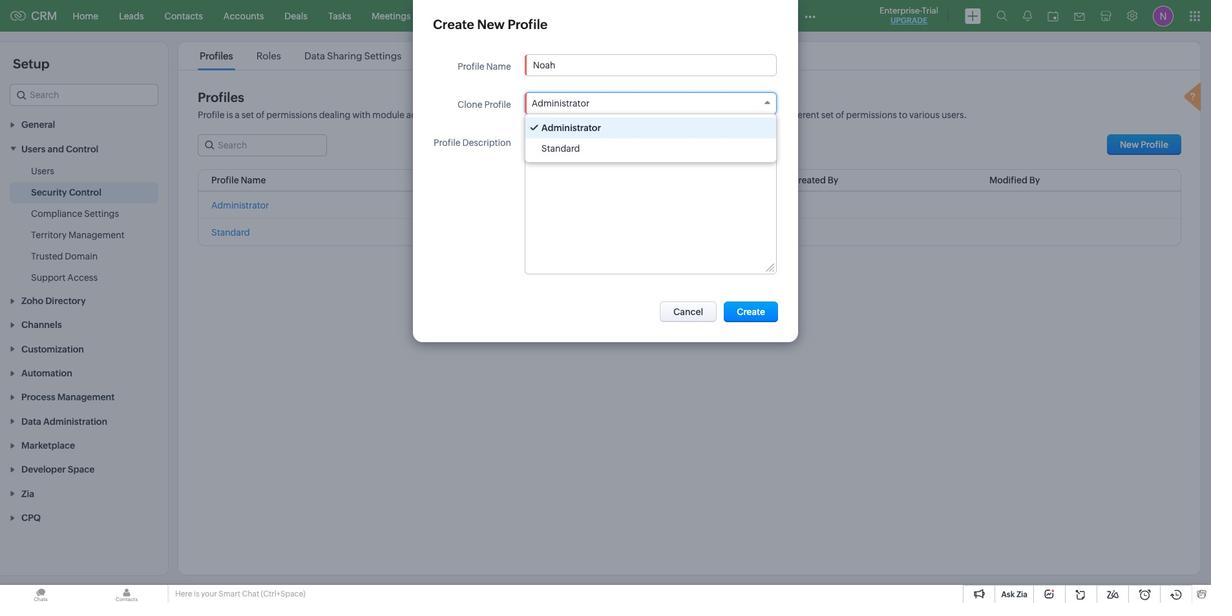 Task type: describe. For each thing, give the bounding box(es) containing it.
by for modified by
[[1030, 175, 1040, 186]]

new profile button
[[1107, 134, 1182, 155]]

cancel button
[[660, 302, 717, 323]]

create menu element
[[957, 0, 989, 31]]

upgrade
[[891, 16, 928, 25]]

home link
[[62, 0, 109, 31]]

smart
[[219, 590, 240, 599]]

zoho mail add-on users
[[425, 50, 531, 61]]

have
[[565, 227, 586, 237]]

2 to from the left
[[899, 110, 908, 120]]

2 set from the left
[[822, 110, 834, 120]]

except
[[667, 227, 696, 237]]

profile element
[[1146, 0, 1182, 31]]

territory
[[31, 230, 67, 240]]

cancel
[[674, 307, 704, 317]]

users inside list
[[506, 50, 531, 61]]

here
[[175, 590, 192, 599]]

administrator inside field
[[532, 98, 590, 109]]

roles link
[[255, 50, 283, 61]]

profile
[[520, 227, 548, 237]]

compliance settings link
[[31, 207, 119, 220]]

1 vertical spatial description
[[531, 175, 581, 186]]

users.
[[942, 110, 967, 120]]

standard link
[[211, 228, 250, 238]]

territory management
[[31, 230, 124, 240]]

all
[[587, 227, 597, 237]]

1 vertical spatial profiles
[[198, 90, 244, 105]]

2 horizontal spatial and
[[599, 110, 615, 120]]

created
[[792, 175, 826, 186]]

analytics
[[526, 11, 565, 21]]

administrator link
[[211, 200, 269, 211]]

administrative
[[698, 227, 757, 237]]

deals link
[[274, 0, 318, 31]]

contacts image
[[86, 586, 167, 604]]

chats image
[[0, 586, 81, 604]]

enterprise-trial upgrade
[[880, 6, 939, 25]]

module
[[373, 110, 405, 120]]

signals element
[[1016, 0, 1040, 32]]

profile inside button
[[1141, 140, 1169, 150]]

security
[[31, 187, 67, 198]]

1 of from the left
[[256, 110, 265, 120]]

by for created by
[[828, 175, 839, 186]]

your
[[201, 590, 217, 599]]

accounts link
[[213, 0, 274, 31]]

territory management link
[[31, 229, 124, 242]]

sharing
[[327, 50, 362, 61]]

compliance settings
[[31, 209, 119, 219]]

0 vertical spatial new
[[477, 17, 505, 32]]

profiles link
[[198, 50, 235, 61]]

reports link
[[462, 0, 516, 31]]

the
[[599, 227, 612, 237]]

you
[[715, 110, 730, 120]]

management
[[69, 230, 124, 240]]

create for create
[[737, 307, 765, 317]]

modified by
[[990, 175, 1040, 186]]

will
[[549, 227, 564, 237]]

setup
[[13, 56, 49, 71]]

new profile
[[1120, 140, 1169, 150]]

contacts link
[[154, 0, 213, 31]]

dealing
[[319, 110, 351, 120]]

trusted domain link
[[31, 250, 98, 263]]

contacts
[[165, 11, 203, 21]]

a
[[235, 110, 240, 120]]

on
[[492, 50, 504, 61]]

meetings
[[372, 11, 411, 21]]

apps.
[[690, 110, 713, 120]]

tasks
[[328, 11, 351, 21]]

analytics link
[[516, 0, 575, 31]]

leads link
[[109, 0, 154, 31]]

1 various from the left
[[658, 110, 688, 120]]

trusted
[[31, 251, 63, 262]]

enterprise-
[[880, 6, 922, 16]]

create new profile
[[433, 17, 548, 32]]

1 horizontal spatial and
[[437, 110, 453, 120]]

support access
[[31, 273, 98, 283]]

Administrator field
[[525, 92, 777, 114]]

leads
[[119, 11, 144, 21]]

settings inside list
[[364, 50, 402, 61]]

users for users and control
[[21, 144, 46, 154]]

compliance
[[31, 209, 82, 219]]

1 access from the left
[[406, 110, 435, 120]]

0 horizontal spatial permissions
[[266, 110, 317, 120]]

1 vertical spatial profile description
[[502, 175, 581, 186]]

can
[[732, 110, 748, 120]]

zoho
[[425, 50, 448, 61]]

profile image
[[1153, 5, 1174, 26]]

0 horizontal spatial description
[[463, 138, 511, 148]]

0 vertical spatial profile name
[[458, 61, 511, 72]]

data sharing settings link
[[302, 50, 404, 61]]

signals image
[[1023, 10, 1032, 21]]

users link
[[31, 165, 54, 178]]

crm
[[31, 9, 57, 23]]

customizations,
[[530, 110, 597, 120]]

ask zia
[[1002, 591, 1028, 600]]

crm link
[[10, 9, 57, 23]]

list box containing administrator
[[525, 114, 776, 162]]



Task type: locate. For each thing, give the bounding box(es) containing it.
and up the users link
[[48, 144, 64, 154]]

standard inside option
[[542, 144, 580, 154]]

name
[[486, 61, 511, 72], [241, 175, 266, 186]]

0 vertical spatial profile description
[[434, 138, 511, 148]]

Search text field
[[198, 135, 326, 156]]

profile description up profile
[[502, 175, 581, 186]]

of
[[256, 110, 265, 120], [836, 110, 845, 120]]

0 vertical spatial users
[[506, 50, 531, 61]]

None text field
[[525, 55, 776, 76]]

reports
[[473, 11, 506, 21]]

name up administrator link on the left
[[241, 175, 266, 186]]

create
[[433, 17, 474, 32], [737, 307, 765, 317]]

privileges.
[[759, 227, 803, 237]]

0 horizontal spatial profile name
[[211, 175, 266, 186]]

profile description down operations,
[[434, 138, 511, 148]]

1 horizontal spatial set
[[822, 110, 834, 120]]

1 horizontal spatial create
[[737, 307, 765, 317]]

0 horizontal spatial set
[[242, 110, 254, 120]]

users right on
[[506, 50, 531, 61]]

standard for standard link on the left top
[[211, 228, 250, 238]]

home
[[73, 11, 98, 21]]

0 horizontal spatial and
[[48, 144, 64, 154]]

0 horizontal spatial settings
[[84, 209, 119, 219]]

is left a
[[226, 110, 233, 120]]

create up mail
[[433, 17, 474, 32]]

description up will
[[531, 175, 581, 186]]

deals
[[285, 11, 308, 21]]

by right 'created'
[[828, 175, 839, 186]]

access
[[67, 273, 98, 283]]

and left clone
[[437, 110, 453, 120]]

1 to from the left
[[647, 110, 656, 120]]

profile is a set of permissions dealing with module access and operations, setup customizations, and access to various apps. you can provide different set of permissions to various users.
[[198, 110, 967, 120]]

1 vertical spatial name
[[241, 175, 266, 186]]

administrator for administrator option
[[542, 123, 601, 133]]

calendar image
[[1048, 11, 1059, 21]]

control up security control link
[[66, 144, 98, 154]]

create button
[[724, 302, 778, 323]]

support
[[31, 273, 66, 283]]

2 vertical spatial users
[[31, 166, 54, 176]]

2 vertical spatial administrator
[[211, 200, 269, 211]]

None text field
[[525, 131, 776, 274]]

create right cancel
[[737, 307, 765, 317]]

add-
[[471, 50, 492, 61]]

2 horizontal spatial permissions
[[846, 110, 897, 120]]

1 horizontal spatial of
[[836, 110, 845, 120]]

users up the users link
[[21, 144, 46, 154]]

provide
[[750, 110, 782, 120]]

users up security
[[31, 166, 54, 176]]

1 set from the left
[[242, 110, 254, 120]]

and
[[437, 110, 453, 120], [599, 110, 615, 120], [48, 144, 64, 154]]

users
[[506, 50, 531, 61], [21, 144, 46, 154], [31, 166, 54, 176]]

this
[[502, 227, 519, 237]]

data sharing settings
[[304, 50, 402, 61]]

0 vertical spatial administrator
[[532, 98, 590, 109]]

1 horizontal spatial description
[[531, 175, 581, 186]]

meetings link
[[362, 0, 421, 31]]

1 vertical spatial standard
[[211, 228, 250, 238]]

0 horizontal spatial by
[[828, 175, 839, 186]]

by
[[828, 175, 839, 186], [1030, 175, 1040, 186]]

0 vertical spatial standard
[[542, 144, 580, 154]]

is for here
[[194, 590, 199, 599]]

1 vertical spatial settings
[[84, 209, 119, 219]]

profiles inside list
[[200, 50, 233, 61]]

profiles
[[200, 50, 233, 61], [198, 90, 244, 105]]

create inside button
[[737, 307, 765, 317]]

profiles down accounts "link"
[[200, 50, 233, 61]]

standard down administrator link on the left
[[211, 228, 250, 238]]

setup
[[505, 110, 528, 120]]

settings right the sharing
[[364, 50, 402, 61]]

name up clone profile
[[486, 61, 511, 72]]

standard down the customizations,
[[542, 144, 580, 154]]

and right the customizations,
[[599, 110, 615, 120]]

0 horizontal spatial to
[[647, 110, 656, 120]]

1 horizontal spatial standard
[[542, 144, 580, 154]]

list box
[[525, 114, 776, 162]]

1 vertical spatial create
[[737, 307, 765, 317]]

clone profile
[[458, 100, 511, 110]]

by right the modified
[[1030, 175, 1040, 186]]

help image
[[1182, 81, 1208, 116]]

calls
[[432, 11, 452, 21]]

1 vertical spatial users
[[21, 144, 46, 154]]

1 horizontal spatial is
[[226, 110, 233, 120]]

access right module
[[406, 110, 435, 120]]

settings up management
[[84, 209, 119, 219]]

various left apps.
[[658, 110, 688, 120]]

is
[[226, 110, 233, 120], [194, 590, 199, 599]]

1 horizontal spatial various
[[910, 110, 940, 120]]

set right different on the right top of page
[[822, 110, 834, 120]]

1 horizontal spatial permissions
[[614, 227, 665, 237]]

1 by from the left
[[828, 175, 839, 186]]

0 horizontal spatial name
[[241, 175, 266, 186]]

1 horizontal spatial profile name
[[458, 61, 511, 72]]

accounts
[[224, 11, 264, 21]]

1 horizontal spatial to
[[899, 110, 908, 120]]

standard
[[542, 144, 580, 154], [211, 228, 250, 238]]

operations,
[[455, 110, 503, 120]]

clone
[[458, 100, 483, 110]]

0 horizontal spatial create
[[433, 17, 474, 32]]

new
[[477, 17, 505, 32], [1120, 140, 1139, 150]]

different
[[784, 110, 820, 120]]

0 horizontal spatial new
[[477, 17, 505, 32]]

is for profile
[[226, 110, 233, 120]]

administrator inside option
[[542, 123, 601, 133]]

and inside dropdown button
[[48, 144, 64, 154]]

0 horizontal spatial various
[[658, 110, 688, 120]]

new inside button
[[1120, 140, 1139, 150]]

here is your smart chat (ctrl+space)
[[175, 590, 306, 599]]

administrator up standard link on the left top
[[211, 200, 269, 211]]

users inside the users and control dropdown button
[[21, 144, 46, 154]]

trusted domain
[[31, 251, 98, 262]]

description down operations,
[[463, 138, 511, 148]]

(ctrl+space)
[[261, 590, 306, 599]]

chat
[[242, 590, 259, 599]]

profile name
[[458, 61, 511, 72], [211, 175, 266, 186]]

0 horizontal spatial is
[[194, 590, 199, 599]]

0 vertical spatial description
[[463, 138, 511, 148]]

0 vertical spatial settings
[[364, 50, 402, 61]]

2 by from the left
[[1030, 175, 1040, 186]]

0 vertical spatial name
[[486, 61, 511, 72]]

various
[[658, 110, 688, 120], [910, 110, 940, 120]]

settings inside users and control region
[[84, 209, 119, 219]]

administrator down the customizations,
[[542, 123, 601, 133]]

this profile will have all the permissions except administrative privileges.
[[502, 227, 803, 237]]

list containing profiles
[[188, 42, 543, 70]]

0 vertical spatial control
[[66, 144, 98, 154]]

zoho mail add-on users link
[[423, 50, 533, 61]]

0 horizontal spatial access
[[406, 110, 435, 120]]

1 vertical spatial control
[[69, 187, 101, 198]]

list
[[188, 42, 543, 70]]

with
[[352, 110, 371, 120]]

0 horizontal spatial of
[[256, 110, 265, 120]]

of right a
[[256, 110, 265, 120]]

users inside users and control region
[[31, 166, 54, 176]]

1 vertical spatial profile name
[[211, 175, 266, 186]]

zia
[[1017, 591, 1028, 600]]

0 vertical spatial is
[[226, 110, 233, 120]]

ask
[[1002, 591, 1015, 600]]

standard option
[[525, 138, 776, 159]]

modified
[[990, 175, 1028, 186]]

access up the standard option
[[616, 110, 645, 120]]

users and control region
[[0, 161, 168, 289]]

1 horizontal spatial new
[[1120, 140, 1139, 150]]

to
[[647, 110, 656, 120], [899, 110, 908, 120]]

various left users.
[[910, 110, 940, 120]]

of right different on the right top of page
[[836, 110, 845, 120]]

2 access from the left
[[616, 110, 645, 120]]

is left your
[[194, 590, 199, 599]]

to up the standard option
[[647, 110, 656, 120]]

0 vertical spatial create
[[433, 17, 474, 32]]

set
[[242, 110, 254, 120], [822, 110, 834, 120]]

1 vertical spatial is
[[194, 590, 199, 599]]

profiles up a
[[198, 90, 244, 105]]

1 horizontal spatial by
[[1030, 175, 1040, 186]]

administrator for administrator link on the left
[[211, 200, 269, 211]]

calls link
[[421, 0, 462, 31]]

access
[[406, 110, 435, 120], [616, 110, 645, 120]]

1 vertical spatial administrator
[[542, 123, 601, 133]]

tasks link
[[318, 0, 362, 31]]

support access link
[[31, 271, 98, 284]]

control inside region
[[69, 187, 101, 198]]

security control link
[[31, 186, 101, 199]]

2 of from the left
[[836, 110, 845, 120]]

1 horizontal spatial name
[[486, 61, 511, 72]]

control up compliance settings
[[69, 187, 101, 198]]

create for create new profile
[[433, 17, 474, 32]]

create menu image
[[965, 8, 981, 24]]

1 vertical spatial new
[[1120, 140, 1139, 150]]

data
[[304, 50, 325, 61]]

0 vertical spatial profiles
[[200, 50, 233, 61]]

administrator option
[[525, 118, 776, 138]]

set right a
[[242, 110, 254, 120]]

control inside dropdown button
[[66, 144, 98, 154]]

security control
[[31, 187, 101, 198]]

2 various from the left
[[910, 110, 940, 120]]

standard for the standard option
[[542, 144, 580, 154]]

created by
[[792, 175, 839, 186]]

domain
[[65, 251, 98, 262]]

1 horizontal spatial settings
[[364, 50, 402, 61]]

0 horizontal spatial standard
[[211, 228, 250, 238]]

to left users.
[[899, 110, 908, 120]]

1 horizontal spatial access
[[616, 110, 645, 120]]

users for users
[[31, 166, 54, 176]]

permissions
[[266, 110, 317, 120], [846, 110, 897, 120], [614, 227, 665, 237]]

mail
[[450, 50, 469, 61]]

administrator up the customizations,
[[532, 98, 590, 109]]

trial
[[922, 6, 939, 16]]

profile
[[508, 17, 548, 32], [458, 61, 485, 72], [485, 100, 511, 110], [198, 110, 225, 120], [434, 138, 461, 148], [1141, 140, 1169, 150], [211, 175, 239, 186], [502, 175, 529, 186]]

users and control
[[21, 144, 98, 154]]



Task type: vqa. For each thing, say whether or not it's contained in the screenshot.
search "element"
no



